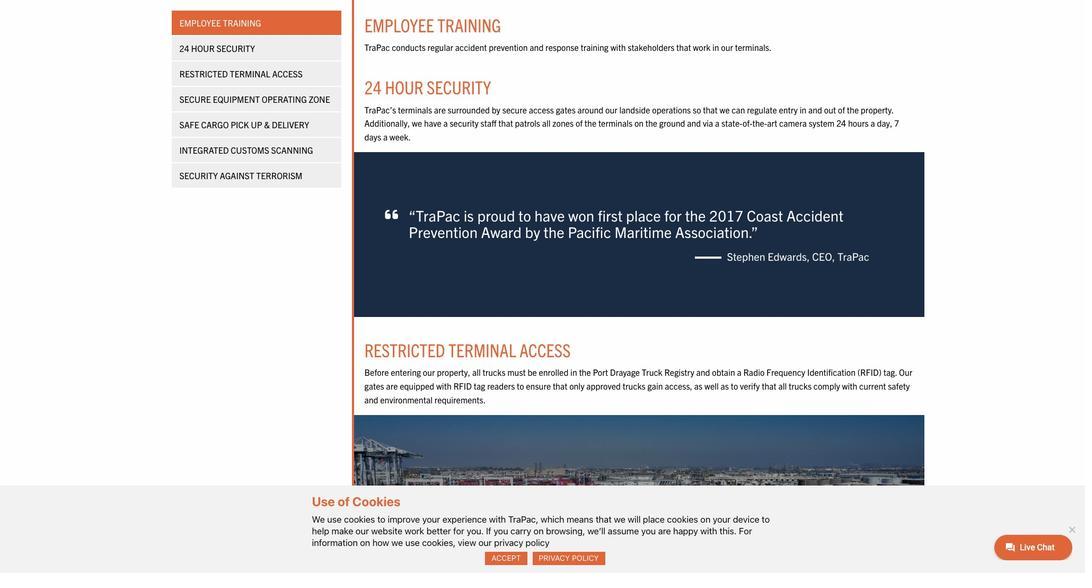 Task type: vqa. For each thing, say whether or not it's contained in the screenshot.
the bottommost Hour
yes



Task type: locate. For each thing, give the bounding box(es) containing it.
0 vertical spatial place
[[626, 206, 661, 225]]

hours
[[849, 118, 869, 128]]

environmental
[[380, 394, 433, 405]]

2 you from the left
[[642, 526, 656, 537]]

all down frequency
[[779, 381, 787, 391]]

accept link
[[486, 552, 528, 565]]

1 vertical spatial restricted
[[365, 338, 445, 361]]

trapac left conducts
[[365, 42, 390, 52]]

cookies,
[[422, 538, 456, 548]]

against
[[220, 170, 254, 181]]

1 vertical spatial for
[[454, 526, 465, 537]]

that right stakeholders
[[677, 42, 691, 52]]

by right award
[[525, 222, 541, 241]]

won
[[569, 206, 595, 225]]

so
[[693, 104, 701, 115]]

customs
[[231, 145, 269, 155]]

additionally,
[[365, 118, 410, 128]]

identification
[[808, 367, 856, 378]]

and
[[530, 42, 544, 52], [809, 104, 823, 115], [688, 118, 701, 128], [697, 367, 711, 378], [365, 394, 378, 405]]

2 horizontal spatial of
[[838, 104, 846, 115]]

our left terminals.
[[722, 42, 734, 52]]

information
[[312, 538, 358, 548]]

integrated customs scanning
[[180, 145, 313, 155]]

1 vertical spatial terminals
[[599, 118, 633, 128]]

1 vertical spatial use
[[406, 538, 420, 548]]

0 horizontal spatial employee training
[[180, 18, 261, 28]]

1 horizontal spatial cookies
[[667, 514, 698, 525]]

1 horizontal spatial terminal
[[449, 338, 516, 361]]

2 as from the left
[[721, 381, 729, 391]]

employee
[[365, 13, 434, 36], [180, 18, 221, 28]]

24 left hours
[[837, 118, 847, 128]]

around
[[578, 104, 604, 115]]

1 vertical spatial place
[[643, 514, 665, 525]]

of right "zones"
[[576, 118, 583, 128]]

you
[[494, 526, 508, 537], [642, 526, 656, 537]]

1 horizontal spatial for
[[665, 206, 682, 225]]

trapac right ceo,
[[838, 250, 870, 263]]

by inside "trapac is proud to have won first place for the 2017 coast accident prevention award by the pacific maritime association."
[[525, 222, 541, 241]]

0 horizontal spatial trucks
[[483, 367, 506, 378]]

0 horizontal spatial use
[[327, 514, 342, 525]]

0 horizontal spatial you
[[494, 526, 508, 537]]

24 up secure
[[180, 43, 189, 54]]

0 horizontal spatial employee
[[180, 18, 221, 28]]

the left 2017
[[686, 206, 706, 225]]

in up only
[[571, 367, 577, 378]]

accident
[[455, 42, 487, 52]]

our down 'if'
[[479, 538, 492, 548]]

to up website
[[378, 514, 386, 525]]

and up well
[[697, 367, 711, 378]]

place inside "trapac is proud to have won first place for the 2017 coast accident prevention award by the pacific maritime association."
[[626, 206, 661, 225]]

you right 'if'
[[494, 526, 508, 537]]

if
[[486, 526, 492, 537]]

patrols
[[515, 118, 541, 128]]

24 up trapac's at the left
[[365, 76, 382, 98]]

place inside use of cookies we use cookies to improve your experience with trapac, which means that we will place cookies on your device to help make our website work better for you. if you carry on browsing, we'll assume you are happy with this. for information on how we use cookies, view our privacy policy
[[643, 514, 665, 525]]

1 vertical spatial work
[[405, 526, 425, 537]]

0 horizontal spatial restricted terminal access
[[180, 68, 303, 79]]

0 vertical spatial of
[[838, 104, 846, 115]]

use down improve
[[406, 538, 420, 548]]

0 horizontal spatial of
[[338, 495, 350, 509]]

hour up secure
[[191, 43, 215, 54]]

our up equipped
[[423, 367, 435, 378]]

employee training inside 'employee training' link
[[180, 18, 261, 28]]

1 horizontal spatial use
[[406, 538, 420, 548]]

security
[[217, 43, 255, 54], [427, 76, 491, 98], [180, 170, 218, 181]]

1 horizontal spatial in
[[713, 42, 720, 52]]

regular
[[428, 42, 454, 52]]

0 horizontal spatial 24 hour security
[[180, 43, 255, 54]]

on up policy
[[534, 526, 544, 537]]

assume
[[608, 526, 639, 537]]

0 horizontal spatial terminal
[[230, 68, 270, 79]]

this.
[[720, 526, 737, 537]]

terminal
[[230, 68, 270, 79], [449, 338, 516, 361]]

1 vertical spatial trapac
[[838, 250, 870, 263]]

2 vertical spatial in
[[571, 367, 577, 378]]

gates up "zones"
[[556, 104, 576, 115]]

security
[[450, 118, 479, 128]]

response
[[546, 42, 579, 52]]

1 horizontal spatial have
[[535, 206, 565, 225]]

we down website
[[392, 538, 403, 548]]

place right first
[[626, 206, 661, 225]]

2 horizontal spatial are
[[659, 526, 671, 537]]

the left ground
[[646, 118, 658, 128]]

2 vertical spatial 24
[[837, 118, 847, 128]]

have
[[424, 118, 442, 128], [535, 206, 565, 225]]

as right well
[[721, 381, 729, 391]]

that up we'll
[[596, 514, 612, 525]]

0 horizontal spatial are
[[386, 381, 398, 391]]

and down before
[[365, 394, 378, 405]]

all
[[542, 118, 551, 128], [473, 367, 481, 378], [779, 381, 787, 391]]

pick
[[231, 119, 249, 130]]

in left terminals.
[[713, 42, 720, 52]]

by up staff
[[492, 104, 501, 115]]

work inside use of cookies we use cookies to improve your experience with trapac, which means that we will place cookies on your device to help make our website work better for you. if you carry on browsing, we'll assume you are happy with this. for information on how we use cookies, view our privacy policy
[[405, 526, 425, 537]]

training
[[438, 13, 501, 36], [223, 18, 261, 28]]

are inside use of cookies we use cookies to improve your experience with trapac, which means that we will place cookies on your device to help make our website work better for you. if you carry on browsing, we'll assume you are happy with this. for information on how we use cookies, view our privacy policy
[[659, 526, 671, 537]]

1 cookies from the left
[[344, 514, 375, 525]]

use
[[327, 514, 342, 525], [406, 538, 420, 548]]

0 horizontal spatial have
[[424, 118, 442, 128]]

in
[[713, 42, 720, 52], [800, 104, 807, 115], [571, 367, 577, 378]]

employee training up the regular
[[365, 13, 501, 36]]

only
[[570, 381, 585, 391]]

0 vertical spatial all
[[542, 118, 551, 128]]

be
[[528, 367, 537, 378]]

that down enrolled
[[553, 381, 568, 391]]

have inside "trapac's terminals are surrounded by secure access gates around our landside operations so that we can regulate entry in and out of the property. additionally, we have a security staff that patrols all zones of the terminals on the ground and via a state-of-the-art camera system 24 hours a day, 7 days a week."
[[424, 118, 442, 128]]

0 vertical spatial use
[[327, 514, 342, 525]]

must
[[508, 367, 526, 378]]

a left radio
[[738, 367, 742, 378]]

operating
[[262, 94, 307, 104]]

policy
[[526, 538, 550, 548]]

1 vertical spatial restricted terminal access
[[365, 338, 571, 361]]

restricted up the entering
[[365, 338, 445, 361]]

1 horizontal spatial gates
[[556, 104, 576, 115]]

terminals
[[398, 104, 432, 115], [599, 118, 633, 128]]

cookies
[[353, 495, 401, 509]]

your up the better
[[423, 514, 440, 525]]

24 hour security down the regular
[[365, 76, 491, 98]]

2 horizontal spatial in
[[800, 104, 807, 115]]

2 vertical spatial are
[[659, 526, 671, 537]]

are down the entering
[[386, 381, 398, 391]]

cookies up make
[[344, 514, 375, 525]]

will
[[628, 514, 641, 525]]

make
[[332, 526, 354, 537]]

accident
[[787, 206, 844, 225]]

1 vertical spatial are
[[386, 381, 398, 391]]

1 vertical spatial in
[[800, 104, 807, 115]]

on
[[635, 118, 644, 128], [701, 514, 711, 525], [534, 526, 544, 537], [360, 538, 370, 548]]

for
[[739, 526, 753, 537]]

0 vertical spatial for
[[665, 206, 682, 225]]

terminals up week.
[[398, 104, 432, 115]]

trucks up readers
[[483, 367, 506, 378]]

employee training link
[[172, 11, 341, 35]]

in inside "trapac's terminals are surrounded by secure access gates around our landside operations so that we can regulate entry in and out of the property. additionally, we have a security staff that patrols all zones of the terminals on the ground and via a state-of-the-art camera system 24 hours a day, 7 days a week."
[[800, 104, 807, 115]]

1 horizontal spatial work
[[693, 42, 711, 52]]

are inside "trapac's terminals are surrounded by secure access gates around our landside operations so that we can regulate entry in and out of the property. additionally, we have a security staff that patrols all zones of the terminals on the ground and via a state-of-the-art camera system 24 hours a day, 7 days a week."
[[434, 104, 446, 115]]

with down identification at the right bottom of the page
[[843, 381, 858, 391]]

enrolled
[[539, 367, 569, 378]]

0 vertical spatial are
[[434, 104, 446, 115]]

to right the proud
[[519, 206, 531, 225]]

0 vertical spatial have
[[424, 118, 442, 128]]

property,
[[437, 367, 471, 378]]

in inside the before entering our property, all trucks must be enrolled in the port drayage truck registry and obtain a radio frequency identification (rfid) tag. our gates are equipped with rfid tag readers to ensure that only approved trucks gain access, as well as to verify that all trucks comply with current safety and environmental requirements.
[[571, 367, 577, 378]]

1 horizontal spatial by
[[525, 222, 541, 241]]

2 horizontal spatial trucks
[[789, 381, 812, 391]]

for inside use of cookies we use cookies to improve your experience with trapac, which means that we will place cookies on your device to help make our website work better for you. if you carry on browsing, we'll assume you are happy with this. for information on how we use cookies, view our privacy policy
[[454, 526, 465, 537]]

2 vertical spatial of
[[338, 495, 350, 509]]

better
[[427, 526, 451, 537]]

0 horizontal spatial your
[[423, 514, 440, 525]]

all down access
[[542, 118, 551, 128]]

gates
[[556, 104, 576, 115], [365, 381, 384, 391]]

safe cargo pick up & delivery
[[180, 119, 309, 130]]

24 hour security
[[180, 43, 255, 54], [365, 76, 491, 98]]

0 horizontal spatial in
[[571, 367, 577, 378]]

trucks down drayage
[[623, 381, 646, 391]]

current
[[860, 381, 887, 391]]

on down landside
[[635, 118, 644, 128]]

on left how
[[360, 538, 370, 548]]

1 horizontal spatial terminals
[[599, 118, 633, 128]]

24 inside "trapac's terminals are surrounded by secure access gates around our landside operations so that we can regulate entry in and out of the property. additionally, we have a security staff that patrols all zones of the terminals on the ground and via a state-of-the-art camera system 24 hours a day, 7 days a week."
[[837, 118, 847, 128]]

in right entry
[[800, 104, 807, 115]]

have inside "trapac is proud to have won first place for the 2017 coast accident prevention award by the pacific maritime association."
[[535, 206, 565, 225]]

the left port
[[579, 367, 591, 378]]

1 horizontal spatial are
[[434, 104, 446, 115]]

requirements.
[[435, 394, 486, 405]]

"trapac is proud to have won first place for the 2017 coast accident prevention award by the pacific maritime association."
[[409, 206, 844, 241]]

the inside the before entering our property, all trucks must be enrolled in the port drayage truck registry and obtain a radio frequency identification (rfid) tag. our gates are equipped with rfid tag readers to ensure that only approved trucks gain access, as well as to verify that all trucks comply with current safety and environmental requirements.
[[579, 367, 591, 378]]

0 vertical spatial restricted
[[180, 68, 228, 79]]

trucks
[[483, 367, 506, 378], [623, 381, 646, 391], [789, 381, 812, 391]]

0 vertical spatial access
[[272, 68, 303, 79]]

stephen edwards, ceo, trapac
[[727, 250, 870, 263]]

1 vertical spatial have
[[535, 206, 565, 225]]

0 horizontal spatial access
[[272, 68, 303, 79]]

0 horizontal spatial terminals
[[398, 104, 432, 115]]

restricted terminal access link
[[172, 62, 341, 86]]

privacy
[[539, 554, 570, 563]]

0 vertical spatial terminal
[[230, 68, 270, 79]]

1 vertical spatial terminal
[[449, 338, 516, 361]]

as left well
[[695, 381, 703, 391]]

1 horizontal spatial as
[[721, 381, 729, 391]]

to
[[519, 206, 531, 225], [517, 381, 524, 391], [731, 381, 738, 391], [378, 514, 386, 525], [762, 514, 770, 525]]

the
[[847, 104, 859, 115], [585, 118, 597, 128], [646, 118, 658, 128], [686, 206, 706, 225], [544, 222, 565, 241], [579, 367, 591, 378]]

of right use
[[338, 495, 350, 509]]

"trapac
[[409, 206, 461, 225]]

delivery
[[272, 119, 309, 130]]

employee training up 24 hour security link
[[180, 18, 261, 28]]

verify
[[740, 381, 760, 391]]

that inside use of cookies we use cookies to improve your experience with trapac, which means that we will place cookies on your device to help make our website work better for you. if you carry on browsing, we'll assume you are happy with this. for information on how we use cookies, view our privacy policy
[[596, 514, 612, 525]]

0 vertical spatial gates
[[556, 104, 576, 115]]

are inside the before entering our property, all trucks must be enrolled in the port drayage truck registry and obtain a radio frequency identification (rfid) tag. our gates are equipped with rfid tag readers to ensure that only approved trucks gain access, as well as to verify that all trucks comply with current safety and environmental requirements.
[[386, 381, 398, 391]]

1 horizontal spatial employee training
[[365, 13, 501, 36]]

a inside the before entering our property, all trucks must be enrolled in the port drayage truck registry and obtain a radio frequency identification (rfid) tag. our gates are equipped with rfid tag readers to ensure that only approved trucks gain access, as well as to verify that all trucks comply with current safety and environmental requirements.
[[738, 367, 742, 378]]

all inside "trapac's terminals are surrounded by secure access gates around our landside operations so that we can regulate entry in and out of the property. additionally, we have a security staff that patrols all zones of the terminals on the ground and via a state-of-the-art camera system 24 hours a day, 7 days a week."
[[542, 118, 551, 128]]

1 vertical spatial 24 hour security
[[365, 76, 491, 98]]

day,
[[877, 118, 893, 128]]

use up make
[[327, 514, 342, 525]]

1 vertical spatial hour
[[385, 76, 424, 98]]

you right assume
[[642, 526, 656, 537]]

restricted terminal access
[[180, 68, 303, 79], [365, 338, 571, 361]]

0 vertical spatial 24
[[180, 43, 189, 54]]

0 horizontal spatial gates
[[365, 381, 384, 391]]

security down the integrated
[[180, 170, 218, 181]]

restricted terminal access up property,
[[365, 338, 571, 361]]

1 horizontal spatial trucks
[[623, 381, 646, 391]]

1 horizontal spatial all
[[542, 118, 551, 128]]

0 vertical spatial by
[[492, 104, 501, 115]]

means
[[567, 514, 594, 525]]

0 horizontal spatial work
[[405, 526, 425, 537]]

terminal up tag
[[449, 338, 516, 361]]

1 vertical spatial all
[[473, 367, 481, 378]]

all up tag
[[473, 367, 481, 378]]

are left surrounded
[[434, 104, 446, 115]]

operations
[[653, 104, 691, 115]]

on inside "trapac's terminals are surrounded by secure access gates around our landside operations so that we can regulate entry in and out of the property. additionally, we have a security staff that patrols all zones of the terminals on the ground and via a state-of-the-art camera system 24 hours a day, 7 days a week."
[[635, 118, 644, 128]]

security up surrounded
[[427, 76, 491, 98]]

restricted up secure
[[180, 68, 228, 79]]

access up enrolled
[[520, 338, 571, 361]]

work right stakeholders
[[693, 42, 711, 52]]

terminal up secure equipment operating zone
[[230, 68, 270, 79]]

our right around
[[606, 104, 618, 115]]

zone
[[309, 94, 330, 104]]

2 horizontal spatial all
[[779, 381, 787, 391]]

0 horizontal spatial 24
[[180, 43, 189, 54]]

to down must
[[517, 381, 524, 391]]

tag.
[[884, 367, 898, 378]]

training
[[581, 42, 609, 52]]

via
[[703, 118, 714, 128]]

1 vertical spatial access
[[520, 338, 571, 361]]

work down improve
[[405, 526, 425, 537]]

are left happy
[[659, 526, 671, 537]]

access up the operating
[[272, 68, 303, 79]]

0 vertical spatial trapac
[[365, 42, 390, 52]]

integrated customs scanning link
[[172, 138, 341, 162]]

have left the security at the top of page
[[424, 118, 442, 128]]

1 vertical spatial by
[[525, 222, 541, 241]]

terminals down landside
[[599, 118, 633, 128]]

property.
[[861, 104, 894, 115]]

1 vertical spatial 24
[[365, 76, 382, 98]]

1 horizontal spatial restricted
[[365, 338, 445, 361]]

24 hour security down 'employee training' link
[[180, 43, 255, 54]]

privacy policy link
[[533, 552, 605, 565]]

1 vertical spatial gates
[[365, 381, 384, 391]]

that down the secure
[[499, 118, 513, 128]]

we left the "can"
[[720, 104, 730, 115]]

0 vertical spatial in
[[713, 42, 720, 52]]

cookies up happy
[[667, 514, 698, 525]]

1 horizontal spatial hour
[[385, 76, 424, 98]]

security down 'employee training' link
[[217, 43, 255, 54]]

hour
[[191, 43, 215, 54], [385, 76, 424, 98]]

1 your from the left
[[423, 514, 440, 525]]

1 horizontal spatial trapac
[[838, 250, 870, 263]]

trucks down frequency
[[789, 381, 812, 391]]

0 vertical spatial terminals
[[398, 104, 432, 115]]

1 horizontal spatial training
[[438, 13, 501, 36]]

out
[[825, 104, 837, 115]]

0 vertical spatial work
[[693, 42, 711, 52]]

of inside use of cookies we use cookies to improve your experience with trapac, which means that we will place cookies on your device to help make our website work better for you. if you carry on browsing, we'll assume you are happy with this. for information on how we use cookies, view our privacy policy
[[338, 495, 350, 509]]

gates down before
[[365, 381, 384, 391]]

before
[[365, 367, 389, 378]]

0 horizontal spatial as
[[695, 381, 703, 391]]

for inside "trapac is proud to have won first place for the 2017 coast accident prevention award by the pacific maritime association."
[[665, 206, 682, 225]]

1 horizontal spatial you
[[642, 526, 656, 537]]

our inside "trapac's terminals are surrounded by secure access gates around our landside operations so that we can regulate entry in and out of the property. additionally, we have a security staff that patrols all zones of the terminals on the ground and via a state-of-the-art camera system 24 hours a day, 7 days a week."
[[606, 104, 618, 115]]

0 horizontal spatial restricted
[[180, 68, 228, 79]]

hour up trapac's at the left
[[385, 76, 424, 98]]

registry
[[665, 367, 695, 378]]

a right days
[[383, 131, 388, 142]]

training up accident
[[438, 13, 501, 36]]

place right will
[[643, 514, 665, 525]]

browsing,
[[546, 526, 585, 537]]

your up 'this.'
[[713, 514, 731, 525]]



Task type: describe. For each thing, give the bounding box(es) containing it.
safe
[[180, 119, 199, 130]]

to right device
[[762, 514, 770, 525]]

obtain
[[712, 367, 736, 378]]

association."
[[676, 222, 759, 241]]

a right 'via'
[[716, 118, 720, 128]]

the left won
[[544, 222, 565, 241]]

secure
[[503, 104, 527, 115]]

first
[[598, 206, 623, 225]]

frequency
[[767, 367, 806, 378]]

secure equipment operating zone
[[180, 94, 330, 104]]

before entering our property, all trucks must be enrolled in the port drayage truck registry and obtain a radio frequency identification (rfid) tag. our gates are equipped with rfid tag readers to ensure that only approved trucks gain access, as well as to verify that all trucks comply with current safety and environmental requirements.
[[365, 367, 913, 405]]

7
[[895, 118, 900, 128]]

improve
[[388, 514, 420, 525]]

prevention
[[489, 42, 528, 52]]

terminals.
[[736, 42, 772, 52]]

ground
[[660, 118, 686, 128]]

0 horizontal spatial training
[[223, 18, 261, 28]]

0 horizontal spatial trapac
[[365, 42, 390, 52]]

2 cookies from the left
[[667, 514, 698, 525]]

1 you from the left
[[494, 526, 508, 537]]

1 horizontal spatial access
[[520, 338, 571, 361]]

our inside the before entering our property, all trucks must be enrolled in the port drayage truck registry and obtain a radio frequency identification (rfid) tag. our gates are equipped with rfid tag readers to ensure that only approved trucks gain access, as well as to verify that all trucks comply with current safety and environmental requirements.
[[423, 367, 435, 378]]

and down "so"
[[688, 118, 701, 128]]

proud
[[478, 206, 515, 225]]

(rfid)
[[858, 367, 882, 378]]

24 hour security link
[[172, 36, 341, 60]]

by inside "trapac's terminals are surrounded by secure access gates around our landside operations so that we can regulate entry in and out of the property. additionally, we have a security staff that patrols all zones of the terminals on the ground and via a state-of-the-art camera system 24 hours a day, 7 days a week."
[[492, 104, 501, 115]]

1 horizontal spatial 24
[[365, 76, 382, 98]]

1 horizontal spatial 24 hour security
[[365, 76, 491, 98]]

and left 'out' at the right top of the page
[[809, 104, 823, 115]]

camera
[[780, 118, 807, 128]]

conducts
[[392, 42, 426, 52]]

1 vertical spatial security
[[427, 76, 491, 98]]

system
[[809, 118, 835, 128]]

to inside "trapac is proud to have won first place for the 2017 coast accident prevention award by the pacific maritime association."
[[519, 206, 531, 225]]

week.
[[390, 131, 411, 142]]

rfid
[[454, 381, 472, 391]]

coast
[[747, 206, 784, 225]]

accept
[[492, 554, 521, 563]]

the down around
[[585, 118, 597, 128]]

is
[[464, 206, 474, 225]]

radio
[[744, 367, 765, 378]]

0 horizontal spatial all
[[473, 367, 481, 378]]

trapac conducts regular accident prevention and response training with stakeholders that work in our terminals.
[[365, 42, 772, 52]]

edwards,
[[768, 250, 810, 263]]

stephen
[[727, 250, 766, 263]]

maritime
[[615, 222, 672, 241]]

0 vertical spatial restricted terminal access
[[180, 68, 303, 79]]

experience
[[443, 514, 487, 525]]

surrounded
[[448, 104, 490, 115]]

trapac's
[[365, 104, 396, 115]]

1 vertical spatial of
[[576, 118, 583, 128]]

2 vertical spatial security
[[180, 170, 218, 181]]

we up assume
[[614, 514, 626, 525]]

gain
[[648, 381, 663, 391]]

terrorism
[[256, 170, 303, 181]]

1 horizontal spatial restricted terminal access
[[365, 338, 571, 361]]

gates inside "trapac's terminals are surrounded by secure access gates around our landside operations so that we can regulate entry in and out of the property. additionally, we have a security staff that patrols all zones of the terminals on the ground and via a state-of-the-art camera system 24 hours a day, 7 days a week."
[[556, 104, 576, 115]]

on left device
[[701, 514, 711, 525]]

staff
[[481, 118, 497, 128]]

our right make
[[356, 526, 369, 537]]

2 vertical spatial all
[[779, 381, 787, 391]]

drayage
[[610, 367, 640, 378]]

a left day,
[[871, 118, 876, 128]]

award
[[481, 222, 522, 241]]

security against terrorism link
[[172, 163, 341, 188]]

ensure
[[526, 381, 551, 391]]

readers
[[488, 381, 515, 391]]

we
[[312, 514, 325, 525]]

0 vertical spatial security
[[217, 43, 255, 54]]

that right "verify"
[[762, 381, 777, 391]]

comply
[[814, 381, 841, 391]]

that right "so"
[[703, 104, 718, 115]]

stakeholders
[[628, 42, 675, 52]]

0 horizontal spatial hour
[[191, 43, 215, 54]]

2017
[[710, 206, 744, 225]]

entering
[[391, 367, 421, 378]]

to left "verify"
[[731, 381, 738, 391]]

regulate
[[748, 104, 777, 115]]

the up hours
[[847, 104, 859, 115]]

which
[[541, 514, 565, 525]]

equipment
[[213, 94, 260, 104]]

equipped
[[400, 381, 435, 391]]

zones
[[553, 118, 574, 128]]

safe cargo pick up & delivery link
[[172, 112, 341, 137]]

tag
[[474, 381, 486, 391]]

can
[[732, 104, 746, 115]]

safety
[[888, 381, 910, 391]]

with up 'if'
[[489, 514, 506, 525]]

2 your from the left
[[713, 514, 731, 525]]

secure
[[180, 94, 211, 104]]

a left the security at the top of page
[[444, 118, 448, 128]]

terminal inside restricted terminal access link
[[230, 68, 270, 79]]

access,
[[665, 381, 693, 391]]

solid image
[[385, 207, 398, 222]]

view
[[458, 538, 476, 548]]

access
[[529, 104, 554, 115]]

state-
[[722, 118, 743, 128]]

with left 'this.'
[[701, 526, 718, 537]]

0 vertical spatial 24 hour security
[[180, 43, 255, 54]]

1 as from the left
[[695, 381, 703, 391]]

of-
[[743, 118, 753, 128]]

entry
[[779, 104, 798, 115]]

approved
[[587, 381, 621, 391]]

we right additionally,
[[412, 118, 422, 128]]

with right training
[[611, 42, 626, 52]]

gates inside the before entering our property, all trucks must be enrolled in the port drayage truck registry and obtain a radio frequency identification (rfid) tag. our gates are equipped with rfid tag readers to ensure that only approved trucks gain access, as well as to verify that all trucks comply with current safety and environmental requirements.
[[365, 381, 384, 391]]

scanning
[[271, 145, 313, 155]]

up
[[251, 119, 262, 130]]

with down property,
[[436, 381, 452, 391]]

ceo,
[[813, 250, 836, 263]]

prevention
[[409, 222, 478, 241]]

truck
[[642, 367, 663, 378]]

and left response at the right top of page
[[530, 42, 544, 52]]

1 horizontal spatial employee
[[365, 13, 434, 36]]



